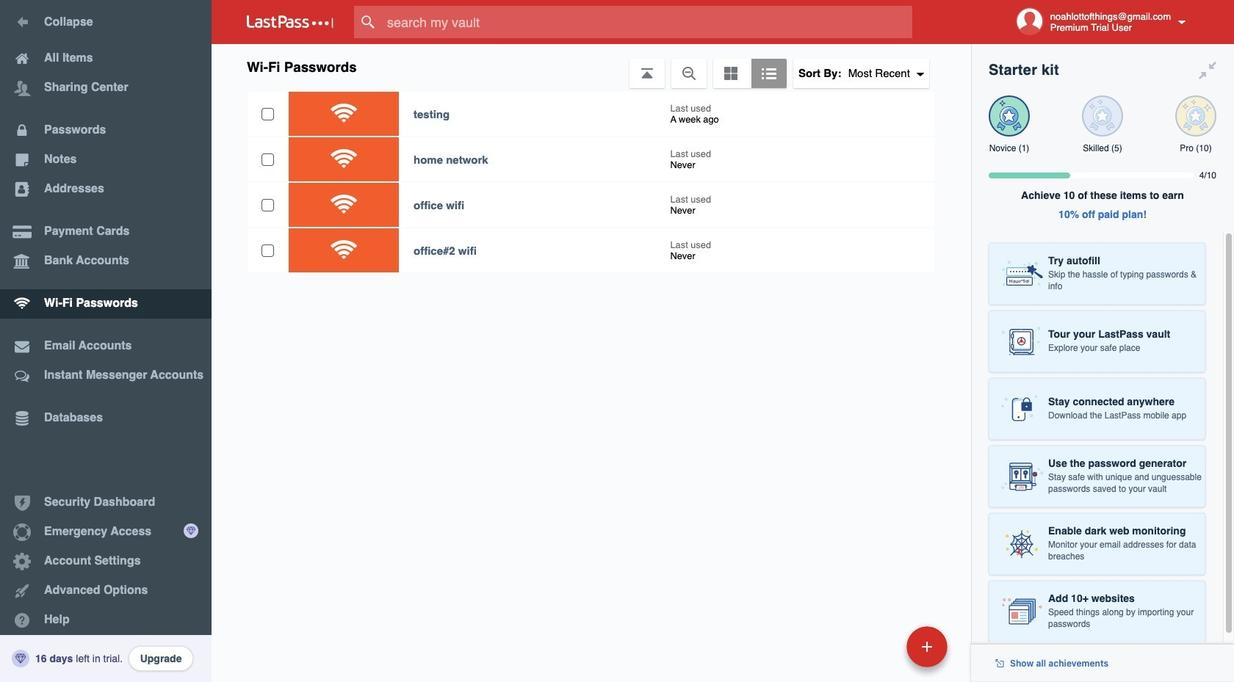 Task type: vqa. For each thing, say whether or not it's contained in the screenshot.
New Item element
yes



Task type: describe. For each thing, give the bounding box(es) containing it.
search my vault text field
[[354, 6, 941, 38]]

main navigation navigation
[[0, 0, 212, 683]]

new item navigation
[[806, 622, 957, 683]]



Task type: locate. For each thing, give the bounding box(es) containing it.
lastpass image
[[247, 15, 334, 29]]

Search search field
[[354, 6, 941, 38]]

vault options navigation
[[212, 44, 971, 88]]

new item element
[[806, 626, 953, 668]]



